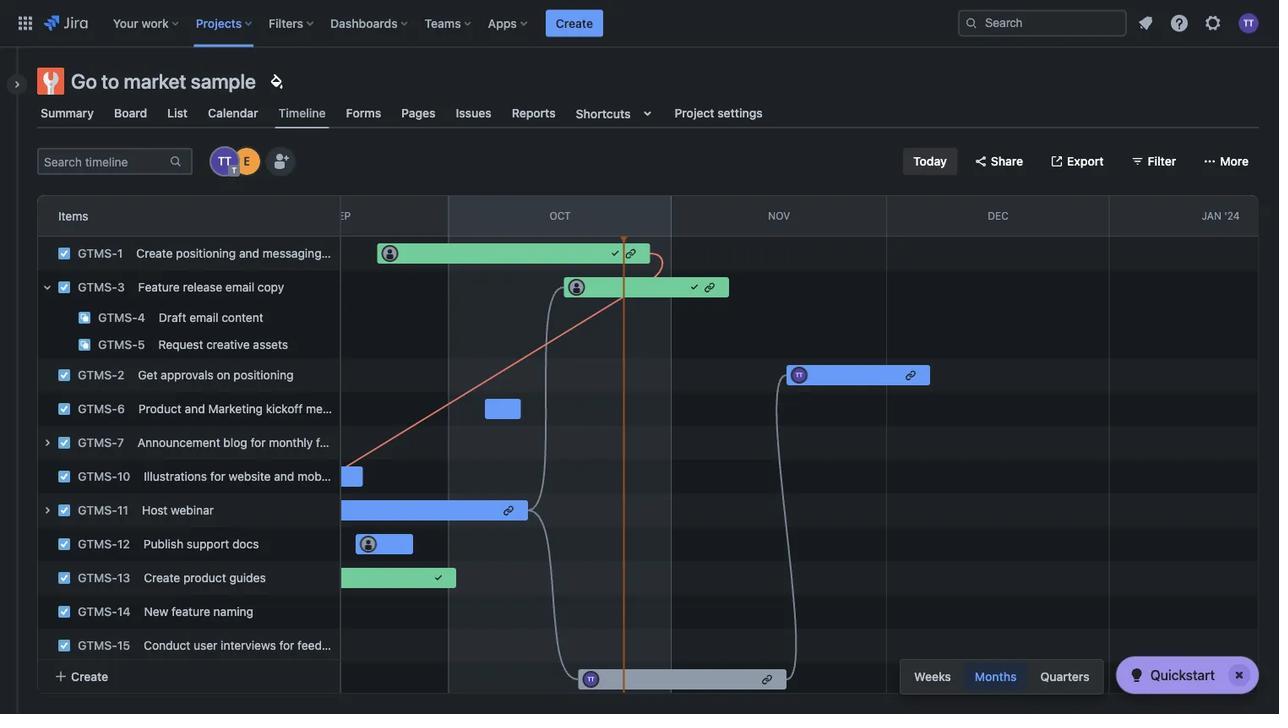Task type: describe. For each thing, give the bounding box(es) containing it.
gtms-5 link
[[98, 338, 145, 352]]

for left the new
[[325, 246, 340, 260]]

row containing gtms-12
[[29, 523, 340, 561]]

gtms-5
[[98, 338, 145, 352]]

announcement blog for monthly feature updates
[[138, 436, 402, 450]]

gtms-2
[[78, 368, 124, 382]]

add people image
[[270, 151, 291, 172]]

forms
[[346, 106, 381, 120]]

for left website
[[210, 469, 225, 483]]

project settings
[[675, 106, 763, 120]]

gtms- for 15
[[78, 639, 117, 652]]

product and marketing kickoff meeting
[[138, 402, 350, 416]]

gtms-10
[[78, 469, 130, 483]]

host
[[142, 503, 168, 517]]

create positioning and messaging for new feature
[[136, 246, 408, 260]]

cell for 'row' containing gtms-7
[[37, 426, 402, 460]]

banner containing your work
[[0, 0, 1280, 47]]

gtms-3 link
[[78, 280, 125, 294]]

more button
[[1194, 148, 1259, 175]]

gtms-12
[[78, 537, 130, 551]]

summary
[[41, 106, 94, 120]]

gtms-13
[[78, 571, 130, 585]]

pages link
[[398, 98, 439, 128]]

webinar
[[171, 503, 214, 517]]

create inside primary element
[[556, 16, 593, 30]]

projects button
[[191, 10, 259, 37]]

gtms- for 6
[[78, 402, 117, 416]]

row containing gtms-3
[[29, 266, 340, 358]]

eloisefrancis23 image
[[233, 148, 260, 175]]

export button
[[1040, 148, 1114, 175]]

teams button
[[420, 10, 478, 37]]

task image for gtms-11
[[57, 504, 71, 517]]

11
[[117, 503, 128, 517]]

gtms- for 10
[[78, 469, 117, 483]]

get
[[138, 368, 158, 382]]

request
[[158, 338, 203, 352]]

gtms-6 link
[[78, 402, 125, 416]]

gtms- for 5
[[98, 338, 138, 352]]

row containing gtms-7
[[29, 422, 402, 460]]

gtms-13 link
[[78, 571, 130, 585]]

cell for 'row' containing gtms-3
[[37, 270, 340, 304]]

sub task image
[[78, 311, 91, 325]]

task image for gtms-14
[[57, 605, 71, 619]]

more
[[1221, 154, 1249, 168]]

request creative assets
[[158, 338, 288, 352]]

tab list containing timeline
[[27, 98, 1269, 128]]

filter button
[[1121, 148, 1187, 175]]

gtms-1 link
[[78, 246, 123, 260]]

teams
[[425, 16, 461, 30]]

task image for gtms-12
[[57, 538, 71, 551]]

kickoff
[[266, 402, 303, 416]]

monthly
[[269, 436, 313, 450]]

quarters button
[[1031, 663, 1100, 690]]

row containing gtms-11
[[29, 489, 340, 527]]

illustrations
[[144, 469, 207, 483]]

help image
[[1170, 13, 1190, 33]]

go to market sample
[[71, 69, 256, 93]]

row containing gtms-6
[[29, 388, 350, 426]]

grid containing items
[[11, 195, 1280, 714]]

projects
[[196, 16, 242, 30]]

'24
[[1225, 210, 1240, 222]]

for right blog
[[251, 436, 266, 450]]

copy
[[258, 280, 284, 294]]

gtms-15
[[78, 639, 130, 652]]

oct
[[550, 210, 571, 222]]

create product guides
[[144, 571, 266, 585]]

sub task image
[[78, 338, 91, 352]]

gtms-7
[[78, 436, 124, 450]]

gtms-7 link
[[78, 436, 124, 450]]

calendar
[[208, 106, 258, 120]]

issues link
[[453, 98, 495, 128]]

gtms-15 link
[[78, 639, 130, 652]]

task image for gtms-15
[[57, 639, 71, 652]]

gtms-1
[[78, 246, 123, 260]]

today
[[914, 154, 947, 168]]

1 vertical spatial and
[[185, 402, 205, 416]]

market
[[124, 69, 186, 93]]

0 vertical spatial positioning
[[176, 246, 236, 260]]

set background color image
[[266, 71, 286, 91]]

1
[[117, 246, 123, 260]]

feedback
[[298, 639, 348, 652]]

row containing gtms-10
[[29, 456, 358, 494]]

blog
[[223, 436, 247, 450]]

2 vertical spatial feature
[[172, 605, 210, 619]]

dismiss quickstart image
[[1226, 662, 1253, 689]]

quarters
[[1041, 670, 1090, 684]]

task image for gtms-10
[[57, 470, 71, 483]]

0 vertical spatial email
[[226, 280, 254, 294]]

appswitcher icon image
[[15, 13, 35, 33]]

items
[[58, 209, 88, 223]]

your work button
[[108, 10, 186, 37]]

task image for gtms-13
[[57, 571, 71, 585]]

create inside 'row'
[[144, 571, 180, 585]]

work
[[142, 16, 169, 30]]

messaging
[[263, 246, 322, 260]]

filters button
[[264, 10, 320, 37]]

months button
[[965, 663, 1027, 690]]

jan '24
[[1202, 210, 1240, 222]]

export
[[1067, 154, 1104, 168]]

gtms- for 16
[[78, 672, 117, 686]]

show child issues image for gtms-11
[[37, 500, 57, 521]]

13
[[117, 571, 130, 585]]

new feature naming
[[144, 605, 254, 619]]



Task type: vqa. For each thing, say whether or not it's contained in the screenshot.


Task type: locate. For each thing, give the bounding box(es) containing it.
2
[[117, 368, 124, 382]]

1 vertical spatial positioning
[[234, 368, 294, 382]]

gtms- down gtms-11 at the bottom of the page
[[78, 537, 117, 551]]

settings image
[[1203, 13, 1224, 33]]

cell down marketing
[[37, 426, 402, 460]]

0 horizontal spatial email
[[190, 311, 218, 325]]

cell up draft
[[37, 270, 340, 304]]

1 task image from the top
[[57, 402, 71, 416]]

project
[[675, 106, 715, 120]]

apps
[[488, 16, 517, 30]]

column header
[[11, 196, 234, 236]]

feature release email copy
[[138, 280, 284, 294]]

gtms- down gtms-7
[[78, 469, 117, 483]]

2 horizontal spatial feature
[[369, 246, 408, 260]]

task image left gtms-7 link
[[57, 436, 71, 450]]

3 task image from the top
[[57, 538, 71, 551]]

gtms- down gtms-12
[[78, 571, 117, 585]]

task image for gtms-16
[[57, 673, 71, 686]]

new
[[144, 605, 168, 619]]

task image for gtms-3
[[57, 281, 71, 294]]

show child issues image
[[37, 277, 57, 297]]

0 vertical spatial show child issues image
[[37, 433, 57, 453]]

9 row from the top
[[29, 523, 340, 561]]

gtms- down gtms-4
[[98, 338, 138, 352]]

list
[[167, 106, 188, 120]]

user
[[194, 639, 218, 652]]

task image left "gtms-16"
[[57, 673, 71, 686]]

row group containing gtms-1
[[29, 237, 408, 714]]

gtms-11
[[78, 503, 128, 517]]

1 horizontal spatial feature
[[316, 436, 355, 450]]

10 row from the top
[[29, 557, 340, 595]]

task image left gtms-6
[[57, 402, 71, 416]]

gtms- for 1
[[78, 246, 117, 260]]

list link
[[164, 98, 191, 128]]

4
[[138, 311, 145, 325]]

6 row from the top
[[29, 422, 402, 460]]

1 vertical spatial show child issues image
[[37, 500, 57, 521]]

and
[[239, 246, 260, 260], [185, 402, 205, 416], [274, 469, 294, 483]]

gtms- inside row
[[78, 672, 117, 686]]

feature down meeting
[[316, 436, 355, 450]]

create up feature
[[136, 246, 173, 260]]

gtms- for 2
[[78, 368, 117, 382]]

6 task image from the top
[[57, 673, 71, 686]]

0 horizontal spatial feature
[[172, 605, 210, 619]]

1 vertical spatial email
[[190, 311, 218, 325]]

feature right the new
[[369, 246, 408, 260]]

gtms- for 13
[[78, 571, 117, 585]]

task image left gtms-3
[[57, 281, 71, 294]]

task image left gtms-1 link
[[57, 247, 71, 260]]

marketing
[[208, 402, 263, 416]]

task image left gtms-15
[[57, 639, 71, 652]]

approvals
[[161, 368, 214, 382]]

gtms- down gtms-6 link
[[78, 436, 117, 450]]

12 row from the top
[[29, 625, 348, 663]]

4 task image from the top
[[57, 571, 71, 585]]

task image left gtms-14
[[57, 605, 71, 619]]

gtms- down sub task image
[[78, 368, 117, 382]]

1 vertical spatial feature
[[316, 436, 355, 450]]

for left feedback
[[279, 639, 294, 652]]

gtms- up "gtms-16"
[[78, 639, 117, 652]]

gtms- for 12
[[78, 537, 117, 551]]

2 row from the top
[[29, 300, 340, 331]]

gtms-10 link
[[78, 469, 130, 483]]

Search field
[[958, 10, 1127, 37]]

your profile and settings image
[[1239, 13, 1259, 33]]

gtms- for 3
[[78, 280, 117, 294]]

email down "release"
[[190, 311, 218, 325]]

today button
[[904, 148, 957, 175]]

0 horizontal spatial and
[[185, 402, 205, 416]]

task image left gtms-13 "link"
[[57, 571, 71, 585]]

3 cell from the top
[[37, 494, 340, 527]]

15
[[117, 639, 130, 652]]

2 vertical spatial and
[[274, 469, 294, 483]]

on
[[217, 368, 230, 382]]

gtms- for 7
[[78, 436, 117, 450]]

assets
[[253, 338, 288, 352]]

gtms-
[[78, 246, 117, 260], [78, 280, 117, 294], [98, 311, 138, 325], [98, 338, 138, 352], [78, 368, 117, 382], [78, 402, 117, 416], [78, 436, 117, 450], [78, 469, 117, 483], [78, 503, 117, 517], [78, 537, 117, 551], [78, 571, 117, 585], [78, 605, 117, 619], [78, 639, 117, 652], [78, 672, 117, 686]]

column header inside grid
[[11, 196, 234, 236]]

gtms- up the 'gtms-3' link
[[78, 246, 117, 260]]

row containing gtms-5
[[29, 327, 340, 358]]

1 row from the top
[[29, 266, 340, 358]]

gtms- up "gtms-5"
[[98, 311, 138, 325]]

get approvals on positioning
[[138, 368, 294, 382]]

show child issues image for gtms-7
[[37, 433, 57, 453]]

0 vertical spatial create button
[[546, 10, 603, 37]]

0 vertical spatial cell
[[37, 270, 340, 304]]

1 cell from the top
[[37, 270, 340, 304]]

jira image
[[44, 13, 88, 33], [44, 13, 88, 33]]

1 show child issues image from the top
[[37, 433, 57, 453]]

gtms-4
[[98, 311, 145, 325]]

nov
[[769, 210, 790, 222]]

to
[[101, 69, 119, 93]]

gtms- up gtms-7 link
[[78, 402, 117, 416]]

gtms- for 11
[[78, 503, 117, 517]]

your work
[[113, 16, 169, 30]]

primary element
[[10, 0, 958, 47]]

4 row from the top
[[29, 354, 340, 392]]

board
[[114, 106, 147, 120]]

7 row from the top
[[29, 456, 358, 494]]

cell containing gtms-3
[[37, 270, 340, 304]]

pages
[[402, 106, 436, 120]]

2 vertical spatial cell
[[37, 494, 340, 527]]

task image for gtms-1
[[57, 247, 71, 260]]

row containing gtms-4
[[29, 300, 340, 331]]

task image for gtms-7
[[57, 436, 71, 450]]

row containing gtms-13
[[29, 557, 340, 595]]

share button
[[964, 148, 1034, 175]]

create right apps popup button on the left top of the page
[[556, 16, 593, 30]]

cell containing gtms-7
[[37, 426, 402, 460]]

interviews
[[221, 639, 276, 652]]

gtms-11 link
[[78, 503, 128, 517]]

3 row from the top
[[29, 327, 340, 358]]

dashboards button
[[325, 10, 415, 37]]

mobile
[[298, 469, 334, 483]]

8 row from the top
[[29, 489, 340, 527]]

feature right new
[[172, 605, 210, 619]]

show child issues image left gtms-7
[[37, 433, 57, 453]]

task image left gtms-10 link
[[57, 470, 71, 483]]

gtms-2 link
[[78, 368, 124, 382]]

meeting
[[306, 402, 350, 416]]

0 horizontal spatial create button
[[44, 661, 334, 692]]

1 horizontal spatial email
[[226, 280, 254, 294]]

gtms-3
[[78, 280, 125, 294]]

task image inside the gtms-16 row
[[57, 673, 71, 686]]

updates
[[358, 436, 402, 450]]

create button right apps popup button on the left top of the page
[[546, 10, 603, 37]]

gtms- up gtms-12
[[78, 503, 117, 517]]

feature inside cell
[[316, 436, 355, 450]]

check image
[[1127, 665, 1147, 685]]

cell
[[37, 270, 340, 304], [37, 426, 402, 460], [37, 494, 340, 527]]

show child issues image left gtms-11 at the bottom of the page
[[37, 500, 57, 521]]

reports link
[[509, 98, 559, 128]]

gtms- up gtms-15 link on the left of the page
[[78, 605, 117, 619]]

2 show child issues image from the top
[[37, 500, 57, 521]]

5 task image from the top
[[57, 605, 71, 619]]

cell up 'publish support docs'
[[37, 494, 340, 527]]

weeks button
[[904, 663, 962, 690]]

draft email content
[[159, 311, 263, 325]]

illustrations for website and mobile app
[[144, 469, 358, 483]]

create down gtms-15 link on the left of the page
[[71, 669, 108, 683]]

1 vertical spatial cell
[[37, 426, 402, 460]]

task image
[[57, 402, 71, 416], [57, 436, 71, 450], [57, 538, 71, 551], [57, 571, 71, 585], [57, 605, 71, 619], [57, 639, 71, 652]]

row
[[29, 266, 340, 358], [29, 300, 340, 331], [29, 327, 340, 358], [29, 354, 340, 392], [29, 388, 350, 426], [29, 422, 402, 460], [29, 456, 358, 494], [29, 489, 340, 527], [29, 523, 340, 561], [29, 557, 340, 595], [29, 591, 340, 629], [29, 625, 348, 663]]

7
[[117, 436, 124, 450]]

board link
[[111, 98, 151, 128]]

2 task image from the top
[[57, 281, 71, 294]]

11 row from the top
[[29, 591, 340, 629]]

create button inside primary element
[[546, 10, 603, 37]]

content
[[222, 311, 263, 325]]

announcement
[[138, 436, 220, 450]]

positioning inside 'row'
[[234, 368, 294, 382]]

release
[[183, 280, 222, 294]]

1 horizontal spatial create button
[[546, 10, 603, 37]]

task image left gtms-11 at the bottom of the page
[[57, 504, 71, 517]]

tab list
[[27, 98, 1269, 128]]

notifications image
[[1136, 13, 1156, 33]]

shortcuts button
[[573, 98, 661, 128]]

feature
[[369, 246, 408, 260], [316, 436, 355, 450], [172, 605, 210, 619]]

task image for gtms-2
[[57, 368, 71, 382]]

grid
[[11, 195, 1280, 714]]

conduct user interviews for feedback
[[144, 639, 348, 652]]

Search timeline text field
[[39, 150, 167, 173]]

row containing gtms-15
[[29, 625, 348, 663]]

sidebar navigation image
[[0, 68, 37, 101]]

gtms-16
[[78, 672, 130, 686]]

positioning up "release"
[[176, 246, 236, 260]]

create button down user
[[44, 661, 334, 692]]

show child issues image
[[37, 433, 57, 453], [37, 500, 57, 521]]

calendar link
[[205, 98, 262, 128]]

row containing gtms-2
[[29, 354, 340, 392]]

publish support docs
[[144, 537, 259, 551]]

conduct
[[144, 639, 190, 652]]

quickstart button
[[1117, 657, 1259, 694]]

sample
[[191, 69, 256, 93]]

task image left gtms-12
[[57, 538, 71, 551]]

task image
[[57, 247, 71, 260], [57, 281, 71, 294], [57, 368, 71, 382], [57, 470, 71, 483], [57, 504, 71, 517], [57, 673, 71, 686]]

5 row from the top
[[29, 388, 350, 426]]

gtms-14 link
[[78, 605, 131, 619]]

positioning
[[176, 246, 236, 260], [234, 368, 294, 382]]

row containing gtms-14
[[29, 591, 340, 629]]

host webinar
[[142, 503, 214, 517]]

support
[[187, 537, 229, 551]]

gtms-16 row
[[37, 663, 340, 696]]

jan
[[1202, 210, 1222, 222]]

cell for 'row' containing gtms-11
[[37, 494, 340, 527]]

gtms- up sub task icon
[[78, 280, 117, 294]]

5 task image from the top
[[57, 504, 71, 517]]

guides
[[229, 571, 266, 585]]

email up content
[[226, 280, 254, 294]]

0 vertical spatial and
[[239, 246, 260, 260]]

gtms- down gtms-15 link on the left of the page
[[78, 672, 117, 686]]

project settings link
[[671, 98, 766, 128]]

gtms- for 14
[[78, 605, 117, 619]]

6 task image from the top
[[57, 639, 71, 652]]

quickstart
[[1151, 667, 1215, 683]]

task image for gtms-6
[[57, 402, 71, 416]]

banner
[[0, 0, 1280, 47]]

0 vertical spatial feature
[[369, 246, 408, 260]]

gtms-6
[[78, 402, 125, 416]]

10
[[117, 469, 130, 483]]

reports
[[512, 106, 556, 120]]

1 task image from the top
[[57, 247, 71, 260]]

terry turtle image
[[211, 148, 238, 175]]

3 task image from the top
[[57, 368, 71, 382]]

creative
[[206, 338, 250, 352]]

and down approvals
[[185, 402, 205, 416]]

row group
[[29, 237, 408, 714]]

positioning down assets
[[234, 368, 294, 382]]

2 cell from the top
[[37, 426, 402, 460]]

months
[[975, 670, 1017, 684]]

cell containing gtms-11
[[37, 494, 340, 527]]

weeks
[[915, 670, 951, 684]]

2 horizontal spatial and
[[274, 469, 294, 483]]

gtms-16 link
[[78, 672, 130, 686]]

items row group
[[37, 195, 340, 237]]

task image left gtms-2 link on the left
[[57, 368, 71, 382]]

sep
[[332, 210, 351, 222]]

for
[[325, 246, 340, 260], [251, 436, 266, 450], [210, 469, 225, 483], [279, 639, 294, 652]]

create down publish at left
[[144, 571, 180, 585]]

dec
[[988, 210, 1009, 222]]

1 vertical spatial create button
[[44, 661, 334, 692]]

1 horizontal spatial and
[[239, 246, 260, 260]]

2 task image from the top
[[57, 436, 71, 450]]

go
[[71, 69, 97, 93]]

and up copy
[[239, 246, 260, 260]]

gtms- for 4
[[98, 311, 138, 325]]

draft
[[159, 311, 186, 325]]

search image
[[965, 16, 979, 30]]

and left the mobile
[[274, 469, 294, 483]]

4 task image from the top
[[57, 470, 71, 483]]



